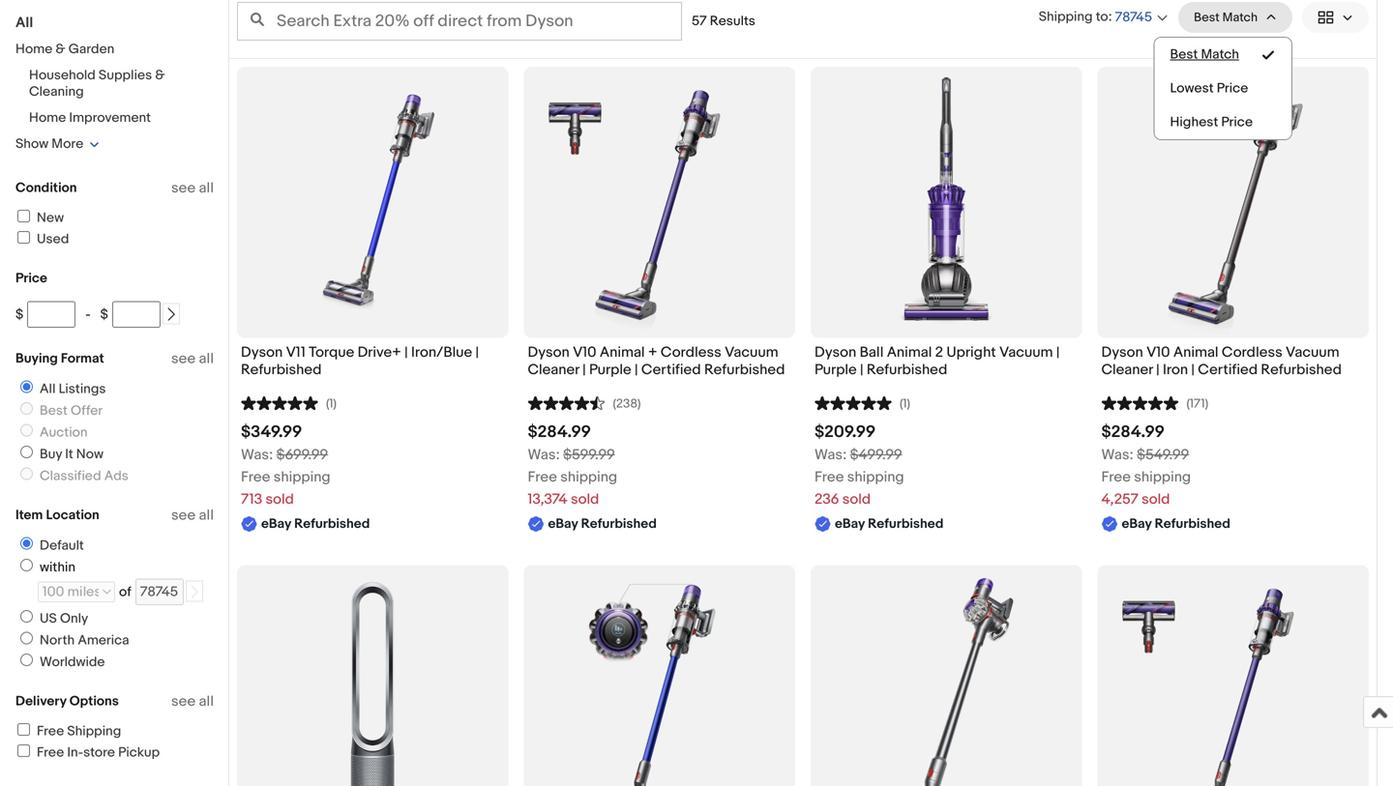 Task type: locate. For each thing, give the bounding box(es) containing it.
1 horizontal spatial (1) link
[[815, 394, 910, 412]]

1 horizontal spatial 5 out of 5 stars image
[[815, 394, 892, 412]]

1 cordless from the left
[[661, 344, 721, 361]]

free inside $209.99 was: $499.99 free shipping 236 sold
[[815, 469, 844, 486]]

2 ebay from the left
[[548, 516, 578, 532]]

shipping inside $209.99 was: $499.99 free shipping 236 sold
[[847, 469, 904, 486]]

1 horizontal spatial &
[[155, 67, 165, 84]]

ebay down the 4,257
[[1122, 516, 1152, 532]]

ebay refurbished down $209.99 was: $499.99 free shipping 236 sold
[[835, 516, 944, 532]]

sold inside $209.99 was: $499.99 free shipping 236 sold
[[842, 491, 871, 508]]

2 sold from the left
[[571, 491, 599, 508]]

1 horizontal spatial shipping
[[1039, 9, 1093, 25]]

0 horizontal spatial &
[[56, 41, 65, 58]]

options
[[69, 694, 119, 710]]

household
[[29, 67, 96, 84]]

ebay for $284.99 was: $549.99 free shipping 4,257 sold
[[1122, 516, 1152, 532]]

Worldwide radio
[[20, 654, 33, 667]]

0 vertical spatial shipping
[[1039, 9, 1093, 25]]

best for best match dropdown button
[[1194, 10, 1220, 25]]

cleaner up 4.5 out of 5 stars image
[[528, 362, 579, 379]]

was: down $349.99
[[241, 446, 273, 464]]

2 purple from the left
[[815, 362, 857, 379]]

lowest price
[[1170, 80, 1248, 97]]

2 see all button from the top
[[171, 350, 214, 368]]

sold inside '$349.99 was: $699.99 free shipping 713 sold'
[[266, 491, 294, 508]]

refurbished inside 'dyson ball animal 2 upright vacuum | purple | refurbished'
[[867, 362, 947, 379]]

| left iron
[[1156, 362, 1160, 379]]

free
[[241, 469, 270, 486], [528, 469, 557, 486], [815, 469, 844, 486], [1101, 469, 1131, 486], [37, 724, 64, 740], [37, 745, 64, 761]]

best up best match link
[[1194, 10, 1220, 25]]

1 was: from the left
[[241, 446, 273, 464]]

shipping
[[274, 469, 331, 486], [560, 469, 617, 486], [847, 469, 904, 486], [1134, 469, 1191, 486]]

| down ball
[[860, 362, 863, 379]]

drive+
[[358, 344, 401, 361]]

refurbished inside dyson v10 animal cordless vacuum cleaner | iron | certified refurbished
[[1261, 362, 1342, 379]]

5 out of 5 stars image down iron
[[1101, 394, 1179, 412]]

dyson inside dyson v10 animal cordless vacuum cleaner | iron | certified refurbished
[[1101, 344, 1143, 361]]

sold for $284.99 was: $549.99 free shipping 4,257 sold
[[1142, 491, 1170, 508]]

1 vertical spatial shipping
[[67, 724, 121, 740]]

animal inside 'dyson ball animal 2 upright vacuum | purple | refurbished'
[[887, 344, 932, 361]]

iron/blue
[[411, 344, 472, 361]]

dyson v11 torque drive+ | iron/blue | refurbished image
[[237, 67, 508, 338]]

dyson v10 animal + cordless vacuum cleaner | purple | certified refurbished
[[528, 344, 785, 379]]

| up the (238)
[[635, 362, 638, 379]]

$284.99
[[528, 422, 591, 442], [1101, 422, 1165, 442]]

1 $284.99 from the left
[[528, 422, 591, 442]]

see all for delivery options
[[171, 693, 214, 711]]

household supplies & cleaning link
[[29, 67, 165, 100]]

1 vertical spatial best
[[1170, 46, 1198, 63]]

dyson v11 torque drive+ | iron/blue | refurbished
[[241, 344, 479, 379]]

Best Offer radio
[[20, 402, 33, 415]]

dyson up (171) link
[[1101, 344, 1143, 361]]

5 out of 5 stars image
[[241, 394, 318, 412], [815, 394, 892, 412], [1101, 394, 1179, 412]]

ebay refurbished for $284.99 was: $549.99 free shipping 4,257 sold
[[1122, 516, 1230, 532]]

match up lowest price link
[[1201, 46, 1239, 63]]

v10
[[573, 344, 596, 361], [1146, 344, 1170, 361]]

1 v10 from the left
[[573, 344, 596, 361]]

price down the used link
[[15, 270, 47, 287]]

& right supplies
[[155, 67, 165, 84]]

1 horizontal spatial vacuum
[[999, 344, 1053, 361]]

match up best match link
[[1222, 10, 1258, 25]]

1 horizontal spatial cleaner
[[1101, 362, 1153, 379]]

sold right 713
[[266, 491, 294, 508]]

was: down $209.99
[[815, 446, 847, 464]]

was: inside '$349.99 was: $699.99 free shipping 713 sold'
[[241, 446, 273, 464]]

ebay down 13,374
[[548, 516, 578, 532]]

submit price range image
[[164, 308, 178, 321]]

ebay refurbished down '$349.99 was: $699.99 free shipping 713 sold'
[[261, 516, 370, 532]]

2 vacuum from the left
[[999, 344, 1053, 361]]

best match inside best match dropdown button
[[1194, 10, 1258, 25]]

view: gallery view image
[[1318, 7, 1353, 28]]

3 was: from the left
[[815, 446, 847, 464]]

sold right 236 on the right
[[842, 491, 871, 508]]

ebay refurbished
[[261, 516, 370, 532], [548, 516, 657, 532], [835, 516, 944, 532], [1122, 516, 1230, 532]]

0 horizontal spatial cleaner
[[528, 362, 579, 379]]

(1) for $209.99
[[900, 397, 910, 412]]

1 5 out of 5 stars image from the left
[[241, 394, 318, 412]]

was: for $349.99 was: $699.99 free shipping 713 sold
[[241, 446, 273, 464]]

america
[[78, 633, 129, 649]]

v10 for $284.99 was: $549.99 free shipping 4,257 sold
[[1146, 344, 1170, 361]]

3 see all from the top
[[171, 507, 214, 524]]

4 see all button from the top
[[171, 693, 214, 711]]

purple up the (238)
[[589, 362, 631, 379]]

3 ebay from the left
[[835, 516, 865, 532]]

2 (1) from the left
[[900, 397, 910, 412]]

home improvement link
[[29, 110, 151, 126]]

2 horizontal spatial animal
[[1173, 344, 1218, 361]]

Free Shipping checkbox
[[17, 724, 30, 736]]

see for buying format
[[171, 350, 196, 368]]

dyson v10 animal + cordless vacuum cleaner | purple | certified refurbished image
[[524, 67, 795, 338]]

dyson left ball
[[815, 344, 856, 361]]

2 see from the top
[[171, 350, 196, 368]]

0 horizontal spatial v10
[[573, 344, 596, 361]]

v10 up iron
[[1146, 344, 1170, 361]]

within radio
[[20, 559, 33, 572]]

-
[[85, 307, 91, 323]]

cordless
[[661, 344, 721, 361], [1222, 344, 1282, 361]]

vacuum inside dyson v10 animal + cordless vacuum cleaner | purple | certified refurbished
[[725, 344, 778, 361]]

$499.99
[[850, 446, 902, 464]]

item location
[[15, 507, 99, 524]]

2 animal from the left
[[887, 344, 932, 361]]

match
[[1222, 10, 1258, 25], [1201, 46, 1239, 63]]

$
[[15, 307, 23, 323], [100, 307, 108, 323]]

1 certified from the left
[[641, 362, 701, 379]]

All Listings radio
[[20, 381, 33, 393]]

dyson for $284.99 was: $599.99 free shipping 13,374 sold
[[528, 344, 570, 361]]

sold inside "$284.99 was: $549.99 free shipping 4,257 sold"
[[1142, 491, 1170, 508]]

of
[[119, 584, 131, 601]]

animal inside dyson v10 animal + cordless vacuum cleaner | purple | certified refurbished
[[600, 344, 645, 361]]

0 horizontal spatial cordless
[[661, 344, 721, 361]]

certified inside dyson v10 animal + cordless vacuum cleaner | purple | certified refurbished
[[641, 362, 701, 379]]

free for $349.99 was: $699.99 free shipping 713 sold
[[241, 469, 270, 486]]

Default radio
[[20, 537, 33, 550]]

1 (1) link from the left
[[241, 394, 337, 412]]

shipping left to
[[1039, 9, 1093, 25]]

1 vertical spatial match
[[1201, 46, 1239, 63]]

2 all from the top
[[199, 350, 214, 368]]

highest
[[1170, 114, 1218, 131]]

was: up 13,374
[[528, 446, 560, 464]]

purple inside 'dyson ball animal 2 upright vacuum | purple | refurbished'
[[815, 362, 857, 379]]

best up auction link in the left of the page
[[40, 403, 68, 419]]

all for all listings
[[40, 381, 56, 398]]

shipping down $499.99
[[847, 469, 904, 486]]

ebay down 713
[[261, 516, 291, 532]]

was: up the 4,257
[[1101, 446, 1134, 464]]

& up the household
[[56, 41, 65, 58]]

was: inside $284.99 was: $599.99 free shipping 13,374 sold
[[528, 446, 560, 464]]

2 (1) link from the left
[[815, 394, 910, 412]]

free in-store pickup link
[[15, 745, 160, 761]]

free in-store pickup
[[37, 745, 160, 761]]

ebay refurbished down 13,374
[[548, 516, 657, 532]]

Used checkbox
[[17, 231, 30, 244]]

sold inside $284.99 was: $599.99 free shipping 13,374 sold
[[571, 491, 599, 508]]

free right 'free shipping' checkbox
[[37, 724, 64, 740]]

$284.99 was: $549.99 free shipping 4,257 sold
[[1101, 422, 1191, 508]]

1 vertical spatial price
[[1221, 114, 1253, 131]]

sold for $284.99 was: $599.99 free shipping 13,374 sold
[[571, 491, 599, 508]]

home up the household
[[15, 41, 53, 58]]

1 (1) from the left
[[326, 397, 337, 412]]

vacuum inside 'dyson ball animal 2 upright vacuum | purple | refurbished'
[[999, 344, 1053, 361]]

match inside dropdown button
[[1222, 10, 1258, 25]]

1 see all from the top
[[171, 179, 214, 197]]

0 horizontal spatial $284.99
[[528, 422, 591, 442]]

0 vertical spatial all
[[15, 14, 33, 31]]

all for buying format
[[199, 350, 214, 368]]

certified up (171) at the bottom right of the page
[[1198, 362, 1258, 379]]

dyson v8 cordless vacuum | silver | refurbished image
[[811, 565, 1082, 786]]

2 horizontal spatial vacuum
[[1286, 344, 1339, 361]]

dyson up 4.5 out of 5 stars image
[[528, 344, 570, 361]]

3 ebay refurbished from the left
[[835, 516, 944, 532]]

0 vertical spatial best match
[[1194, 10, 1258, 25]]

0 horizontal spatial (1)
[[326, 397, 337, 412]]

1 sold from the left
[[266, 491, 294, 508]]

North America radio
[[20, 632, 33, 645]]

0 horizontal spatial animal
[[600, 344, 645, 361]]

dyson inside 'dyson ball animal 2 upright vacuum | purple | refurbished'
[[815, 344, 856, 361]]

torque
[[309, 344, 354, 361]]

best match inside best match link
[[1170, 46, 1239, 63]]

0 vertical spatial best
[[1194, 10, 1220, 25]]

shipping down $699.99
[[274, 469, 331, 486]]

US Only radio
[[20, 610, 33, 623]]

dyson v10 animal + cordless vacuum cleaner | purple | new | previous gen image
[[1097, 565, 1369, 786]]

0 vertical spatial &
[[56, 41, 65, 58]]

$284.99 inside $284.99 was: $599.99 free shipping 13,374 sold
[[528, 422, 591, 442]]

3 animal from the left
[[1173, 344, 1218, 361]]

sold right 13,374
[[571, 491, 599, 508]]

ebay refurbished down the 4,257
[[1122, 516, 1230, 532]]

2 v10 from the left
[[1146, 344, 1170, 361]]

2 was: from the left
[[528, 446, 560, 464]]

(1) down dyson v11 torque drive+ | iron/blue | refurbished
[[326, 397, 337, 412]]

3 sold from the left
[[842, 491, 871, 508]]

0 horizontal spatial certified
[[641, 362, 701, 379]]

1 see all button from the top
[[171, 179, 214, 197]]

1 cleaner from the left
[[528, 362, 579, 379]]

3 see from the top
[[171, 507, 196, 524]]

1 horizontal spatial v10
[[1146, 344, 1170, 361]]

vacuum for $284.99
[[725, 344, 778, 361]]

1 ebay from the left
[[261, 516, 291, 532]]

3 5 out of 5 stars image from the left
[[1101, 394, 1179, 412]]

best match button
[[1178, 2, 1292, 33]]

0 horizontal spatial all
[[15, 14, 33, 31]]

2 vertical spatial price
[[15, 270, 47, 287]]

1 ebay refurbished from the left
[[261, 516, 370, 532]]

shipping inside the shipping to : 78745
[[1039, 9, 1093, 25]]

dyson v10 animal cordless vacuum cleaner | iron | certified refurbished image
[[1097, 67, 1369, 338]]

within
[[40, 560, 75, 576]]

dyson ball animal 2 upright vacuum | purple | refurbished image
[[887, 67, 1006, 338]]

free for $209.99 was: $499.99 free shipping 236 sold
[[815, 469, 844, 486]]

vacuum inside dyson v10 animal cordless vacuum cleaner | iron | certified refurbished
[[1286, 344, 1339, 361]]

animal up iron
[[1173, 344, 1218, 361]]

2 $ from the left
[[100, 307, 108, 323]]

best match link
[[1155, 38, 1291, 72]]

best
[[1194, 10, 1220, 25], [1170, 46, 1198, 63], [40, 403, 68, 419]]

3 shipping from the left
[[847, 469, 904, 486]]

Minimum Value text field
[[27, 301, 76, 328]]

4 sold from the left
[[1142, 491, 1170, 508]]

shipping inside $284.99 was: $599.99 free shipping 13,374 sold
[[560, 469, 617, 486]]

free up 236 on the right
[[815, 469, 844, 486]]

$209.99 was: $499.99 free shipping 236 sold
[[815, 422, 904, 508]]

home up show more
[[29, 110, 66, 126]]

vacuum
[[725, 344, 778, 361], [999, 344, 1053, 361], [1286, 344, 1339, 361]]

0 vertical spatial home
[[15, 41, 53, 58]]

1 $ from the left
[[15, 307, 23, 323]]

used
[[37, 231, 69, 248]]

format
[[61, 351, 104, 367]]

ebay for $349.99 was: $699.99 free shipping 713 sold
[[261, 516, 291, 532]]

see all for buying format
[[171, 350, 214, 368]]

shipping down '$549.99'
[[1134, 469, 1191, 486]]

best up "lowest"
[[1170, 46, 1198, 63]]

4 ebay from the left
[[1122, 516, 1152, 532]]

$284.99 down (171) link
[[1101, 422, 1165, 442]]

3 dyson from the left
[[815, 344, 856, 361]]

1 animal from the left
[[600, 344, 645, 361]]

default
[[40, 538, 84, 554]]

$284.99 down 4.5 out of 5 stars image
[[528, 422, 591, 442]]

0 vertical spatial price
[[1217, 80, 1248, 97]]

animal left 2 at the top right of the page
[[887, 344, 932, 361]]

1 shipping from the left
[[274, 469, 331, 486]]

dyson ball animal 2 upright vacuum | purple | refurbished
[[815, 344, 1060, 379]]

purple up $209.99
[[815, 362, 857, 379]]

see all button for delivery options
[[171, 693, 214, 711]]

1 horizontal spatial $
[[100, 307, 108, 323]]

buy
[[40, 446, 62, 463]]

animal for $209.99 was: $499.99 free shipping 236 sold
[[887, 344, 932, 361]]

0 vertical spatial match
[[1222, 10, 1258, 25]]

shipping for $284.99 was: $549.99 free shipping 4,257 sold
[[1134, 469, 1191, 486]]

(1) link
[[241, 394, 337, 412], [815, 394, 910, 412]]

4 shipping from the left
[[1134, 469, 1191, 486]]

1 horizontal spatial all
[[40, 381, 56, 398]]

delivery options
[[15, 694, 119, 710]]

78745 text field
[[135, 579, 184, 606]]

shipping for $349.99 was: $699.99 free shipping 713 sold
[[274, 469, 331, 486]]

(171) link
[[1101, 394, 1208, 412]]

ebay for $209.99 was: $499.99 free shipping 236 sold
[[835, 516, 865, 532]]

57
[[692, 13, 707, 30]]

all inside all listings link
[[40, 381, 56, 398]]

was: inside $209.99 was: $499.99 free shipping 236 sold
[[815, 446, 847, 464]]

free inside $284.99 was: $599.99 free shipping 13,374 sold
[[528, 469, 557, 486]]

1 see from the top
[[171, 179, 196, 197]]

price up highest price link
[[1217, 80, 1248, 97]]

2 certified from the left
[[1198, 362, 1258, 379]]

classified
[[40, 468, 101, 485]]

location
[[46, 507, 99, 524]]

0 horizontal spatial $
[[15, 307, 23, 323]]

cordless inside dyson v10 animal cordless vacuum cleaner | iron | certified refurbished
[[1222, 344, 1282, 361]]

dyson v11 torque drive + cordless vacuum | blue | refurbished image
[[524, 565, 795, 786]]

1 purple from the left
[[589, 362, 631, 379]]

highest price
[[1170, 114, 1253, 131]]

cleaning
[[29, 84, 84, 100]]

2 shipping from the left
[[560, 469, 617, 486]]

5 out of 5 stars image up $209.99
[[815, 394, 892, 412]]

animal left +
[[600, 344, 645, 361]]

ebay refurbished for $209.99 was: $499.99 free shipping 236 sold
[[835, 516, 944, 532]]

New checkbox
[[17, 210, 30, 222]]

cleaner up (171) link
[[1101, 362, 1153, 379]]

4 see all from the top
[[171, 693, 214, 711]]

4 was: from the left
[[1101, 446, 1134, 464]]

certified down +
[[641, 362, 701, 379]]

1 horizontal spatial animal
[[887, 344, 932, 361]]

sold right the 4,257
[[1142, 491, 1170, 508]]

certified
[[641, 362, 701, 379], [1198, 362, 1258, 379]]

1 horizontal spatial cordless
[[1222, 344, 1282, 361]]

match for best match link
[[1201, 46, 1239, 63]]

| up the (238) link
[[583, 362, 586, 379]]

2 dyson from the left
[[528, 344, 570, 361]]

3 all from the top
[[199, 507, 214, 524]]

1 vacuum from the left
[[725, 344, 778, 361]]

shipping down "$599.99"
[[560, 469, 617, 486]]

was: inside "$284.99 was: $549.99 free shipping 4,257 sold"
[[1101, 446, 1134, 464]]

dyson for $349.99 was: $699.99 free shipping 713 sold
[[241, 344, 283, 361]]

$209.99
[[815, 422, 876, 442]]

1 all from the top
[[199, 179, 214, 197]]

4.5 out of 5 stars image
[[528, 394, 605, 412]]

ebay refurbished for $349.99 was: $699.99 free shipping 713 sold
[[261, 516, 370, 532]]

v10 up the (238) link
[[573, 344, 596, 361]]

free up 13,374
[[528, 469, 557, 486]]

worldwide
[[40, 654, 105, 671]]

v10 inside dyson v10 animal + cordless vacuum cleaner | purple | certified refurbished
[[573, 344, 596, 361]]

1 vertical spatial all
[[40, 381, 56, 398]]

dyson left v11
[[241, 344, 283, 361]]

Auction radio
[[20, 424, 33, 437]]

4 all from the top
[[199, 693, 214, 711]]

us only
[[40, 611, 88, 627]]

free up the 4,257
[[1101, 469, 1131, 486]]

lowest
[[1170, 80, 1214, 97]]

shipping inside '$349.99 was: $699.99 free shipping 713 sold'
[[274, 469, 331, 486]]

2 see all from the top
[[171, 350, 214, 368]]

dyson inside dyson v10 animal + cordless vacuum cleaner | purple | certified refurbished
[[528, 344, 570, 361]]

| right drive+
[[405, 344, 408, 361]]

all up the home & garden link
[[15, 14, 33, 31]]

4 dyson from the left
[[1101, 344, 1143, 361]]

2 cordless from the left
[[1222, 344, 1282, 361]]

best match up the lowest price
[[1170, 46, 1239, 63]]

dyson inside dyson v11 torque drive+ | iron/blue | refurbished
[[241, 344, 283, 361]]

0 horizontal spatial 5 out of 5 stars image
[[241, 394, 318, 412]]

price
[[1217, 80, 1248, 97], [1221, 114, 1253, 131], [15, 270, 47, 287]]

4 ebay refurbished from the left
[[1122, 516, 1230, 532]]

used link
[[15, 231, 69, 248]]

shipping
[[1039, 9, 1093, 25], [67, 724, 121, 740]]

dyson
[[241, 344, 283, 361], [528, 344, 570, 361], [815, 344, 856, 361], [1101, 344, 1143, 361]]

$284.99 was: $599.99 free shipping 13,374 sold
[[528, 422, 617, 508]]

shipping up free in-store pickup
[[67, 724, 121, 740]]

|
[[405, 344, 408, 361], [475, 344, 479, 361], [1056, 344, 1060, 361], [583, 362, 586, 379], [635, 362, 638, 379], [860, 362, 863, 379], [1156, 362, 1160, 379], [1191, 362, 1195, 379]]

Buy It Now radio
[[20, 446, 33, 459]]

shipping inside "$284.99 was: $549.99 free shipping 4,257 sold"
[[1134, 469, 1191, 486]]

animal inside dyson v10 animal cordless vacuum cleaner | iron | certified refurbished
[[1173, 344, 1218, 361]]

free inside "$284.99 was: $549.99 free shipping 4,257 sold"
[[1101, 469, 1131, 486]]

auction
[[40, 425, 88, 441]]

worldwide link
[[13, 654, 109, 671]]

$284.99 for $284.99 was: $599.99 free shipping 13,374 sold
[[528, 422, 591, 442]]

3 vacuum from the left
[[1286, 344, 1339, 361]]

certified inside dyson v10 animal cordless vacuum cleaner | iron | certified refurbished
[[1198, 362, 1258, 379]]

best match for best match dropdown button
[[1194, 10, 1258, 25]]

dyson v11 torque drive+ | iron/blue | refurbished link
[[241, 344, 504, 384]]

3 see all button from the top
[[171, 507, 214, 524]]

2 horizontal spatial 5 out of 5 stars image
[[1101, 394, 1179, 412]]

0 horizontal spatial (1) link
[[241, 394, 337, 412]]

all right the 'all listings' option
[[40, 381, 56, 398]]

0 horizontal spatial vacuum
[[725, 344, 778, 361]]

sold
[[266, 491, 294, 508], [571, 491, 599, 508], [842, 491, 871, 508], [1142, 491, 1170, 508]]

1 horizontal spatial certified
[[1198, 362, 1258, 379]]

(1) for $349.99
[[326, 397, 337, 412]]

2 cleaner from the left
[[1101, 362, 1153, 379]]

ebay for $284.99 was: $599.99 free shipping 13,374 sold
[[548, 516, 578, 532]]

1 horizontal spatial (1)
[[900, 397, 910, 412]]

home & garden household supplies & cleaning home improvement
[[15, 41, 165, 126]]

2 ebay refurbished from the left
[[548, 516, 657, 532]]

2 $284.99 from the left
[[1101, 422, 1165, 442]]

5 out of 5 stars image up $349.99
[[241, 394, 318, 412]]

free up 713
[[241, 469, 270, 486]]

1 horizontal spatial $284.99
[[1101, 422, 1165, 442]]

(1) link up $349.99
[[241, 394, 337, 412]]

2
[[935, 344, 943, 361]]

all listings
[[40, 381, 106, 398]]

see for item location
[[171, 507, 196, 524]]

1 horizontal spatial purple
[[815, 362, 857, 379]]

0 horizontal spatial purple
[[589, 362, 631, 379]]

1 vertical spatial best match
[[1170, 46, 1239, 63]]

$599.99
[[563, 446, 615, 464]]

1 dyson from the left
[[241, 344, 283, 361]]

(1) down 'dyson ball animal 2 upright vacuum | purple | refurbished'
[[900, 397, 910, 412]]

refurbished
[[241, 362, 322, 379], [704, 362, 785, 379], [867, 362, 947, 379], [1261, 362, 1342, 379], [294, 516, 370, 532], [581, 516, 657, 532], [868, 516, 944, 532], [1155, 516, 1230, 532]]

best match
[[1194, 10, 1258, 25], [1170, 46, 1239, 63]]

2 5 out of 5 stars image from the left
[[815, 394, 892, 412]]

(1) link up $209.99
[[815, 394, 910, 412]]

$284.99 inside "$284.99 was: $549.99 free shipping 4,257 sold"
[[1101, 422, 1165, 442]]

price down lowest price link
[[1221, 114, 1253, 131]]

price for lowest price
[[1217, 80, 1248, 97]]

4 see from the top
[[171, 693, 196, 711]]

free inside '$349.99 was: $699.99 free shipping 713 sold'
[[241, 469, 270, 486]]

best inside dropdown button
[[1194, 10, 1220, 25]]

(171)
[[1186, 397, 1208, 412]]

1 vertical spatial &
[[155, 67, 165, 84]]

v10 inside dyson v10 animal cordless vacuum cleaner | iron | certified refurbished
[[1146, 344, 1170, 361]]

cleaner
[[528, 362, 579, 379], [1101, 362, 1153, 379]]

$ left minimum value text box
[[15, 307, 23, 323]]

$ right -
[[100, 307, 108, 323]]

best match up best match link
[[1194, 10, 1258, 25]]

was:
[[241, 446, 273, 464], [528, 446, 560, 464], [815, 446, 847, 464], [1101, 446, 1134, 464]]

buy it now link
[[13, 446, 107, 463]]

ebay down 236 on the right
[[835, 516, 865, 532]]



Task type: vqa. For each thing, say whether or not it's contained in the screenshot.


Task type: describe. For each thing, give the bounding box(es) containing it.
was: for $209.99 was: $499.99 free shipping 236 sold
[[815, 446, 847, 464]]

us only link
[[13, 610, 92, 627]]

buying
[[15, 351, 58, 367]]

free shipping
[[37, 724, 121, 740]]

see for condition
[[171, 179, 196, 197]]

best offer link
[[13, 402, 106, 419]]

dyson for $284.99 was: $549.99 free shipping 4,257 sold
[[1101, 344, 1143, 361]]

show
[[15, 136, 49, 152]]

shipping to : 78745
[[1039, 9, 1152, 26]]

13,374
[[528, 491, 567, 508]]

default link
[[13, 537, 88, 554]]

to
[[1096, 9, 1108, 25]]

78745
[[1115, 9, 1152, 26]]

animal for $284.99 was: $549.99 free shipping 4,257 sold
[[1173, 344, 1218, 361]]

see all button for condition
[[171, 179, 214, 197]]

was: for $284.99 was: $549.99 free shipping 4,257 sold
[[1101, 446, 1134, 464]]

delivery
[[15, 694, 66, 710]]

(238) link
[[528, 394, 641, 412]]

now
[[76, 446, 104, 463]]

buy it now
[[40, 446, 104, 463]]

$ for the maximum value text box
[[100, 307, 108, 323]]

see all button for buying format
[[171, 350, 214, 368]]

5 out of 5 stars image for $284.99
[[1101, 394, 1179, 412]]

classified ads link
[[13, 468, 132, 485]]

results
[[710, 13, 755, 30]]

only
[[60, 611, 88, 627]]

Classified Ads radio
[[20, 468, 33, 480]]

best offer
[[40, 403, 103, 419]]

match for best match dropdown button
[[1222, 10, 1258, 25]]

all for delivery options
[[199, 693, 214, 711]]

buying format
[[15, 351, 104, 367]]

lowest price link
[[1155, 72, 1291, 105]]

supplies
[[99, 67, 152, 84]]

dyson am11 pure cool purifier tower fan | iron/silver | certified refurbished image
[[237, 565, 508, 786]]

improvement
[[69, 110, 151, 126]]

dyson ball animal 2 upright vacuum | purple | refurbished link
[[815, 344, 1078, 384]]

listings
[[59, 381, 106, 398]]

store
[[83, 745, 115, 761]]

sold for $209.99 was: $499.99 free shipping 236 sold
[[842, 491, 871, 508]]

$549.99
[[1137, 446, 1189, 464]]

condition
[[15, 180, 77, 196]]

| right iron/blue
[[475, 344, 479, 361]]

$349.99
[[241, 422, 302, 442]]

auction link
[[13, 424, 91, 441]]

all for all
[[15, 14, 33, 31]]

(1) link for $349.99
[[241, 394, 337, 412]]

cordless inside dyson v10 animal + cordless vacuum cleaner | purple | certified refurbished
[[661, 344, 721, 361]]

offer
[[71, 403, 103, 419]]

north america
[[40, 633, 129, 649]]

v11
[[286, 344, 306, 361]]

57 results
[[692, 13, 755, 30]]

free for $284.99 was: $549.99 free shipping 4,257 sold
[[1101, 469, 1131, 486]]

free for $284.99 was: $599.99 free shipping 13,374 sold
[[528, 469, 557, 486]]

2 vertical spatial best
[[40, 403, 68, 419]]

1 vertical spatial home
[[29, 110, 66, 126]]

ball
[[860, 344, 884, 361]]

ebay refurbished for $284.99 was: $599.99 free shipping 13,374 sold
[[548, 516, 657, 532]]

best match for best match link
[[1170, 46, 1239, 63]]

236
[[815, 491, 839, 508]]

| right iron
[[1191, 362, 1195, 379]]

highest price link
[[1155, 105, 1291, 139]]

vacuum for $209.99
[[999, 344, 1053, 361]]

0 horizontal spatial shipping
[[67, 724, 121, 740]]

$699.99
[[276, 446, 328, 464]]

free shipping link
[[15, 724, 121, 740]]

new link
[[15, 210, 64, 226]]

best for best match link
[[1170, 46, 1198, 63]]

all for condition
[[199, 179, 214, 197]]

us
[[40, 611, 57, 627]]

all for item location
[[199, 507, 214, 524]]

was: for $284.99 was: $599.99 free shipping 13,374 sold
[[528, 446, 560, 464]]

4,257
[[1101, 491, 1138, 508]]

sold for $349.99 was: $699.99 free shipping 713 sold
[[266, 491, 294, 508]]

ads
[[104, 468, 129, 485]]

more
[[52, 136, 83, 152]]

$ for minimum value text box
[[15, 307, 23, 323]]

pickup
[[118, 745, 160, 761]]

dyson for $209.99 was: $499.99 free shipping 236 sold
[[815, 344, 856, 361]]

dyson v10 animal cordless vacuum cleaner | iron | certified refurbished
[[1101, 344, 1342, 379]]

see all for condition
[[171, 179, 214, 197]]

see all for item location
[[171, 507, 214, 524]]

north
[[40, 633, 75, 649]]

see all button for item location
[[171, 507, 214, 524]]

Free In-store Pickup checkbox
[[17, 745, 30, 757]]

5 out of 5 stars image for $349.99
[[241, 394, 318, 412]]

animal for $284.99 was: $599.99 free shipping 13,374 sold
[[600, 344, 645, 361]]

$284.99 for $284.99 was: $549.99 free shipping 4,257 sold
[[1101, 422, 1165, 442]]

free left in-
[[37, 745, 64, 761]]

5 out of 5 stars image for $209.99
[[815, 394, 892, 412]]

dyson v10 animal cordless vacuum cleaner | iron | certified refurbished link
[[1101, 344, 1365, 384]]

all listings link
[[13, 381, 110, 398]]

Maximum Value text field
[[112, 301, 160, 328]]

v10 for $284.99 was: $599.99 free shipping 13,374 sold
[[573, 344, 596, 361]]

upright
[[947, 344, 996, 361]]

shipping for $209.99 was: $499.99 free shipping 236 sold
[[847, 469, 904, 486]]

shipping for $284.99 was: $599.99 free shipping 13,374 sold
[[560, 469, 617, 486]]

cleaner inside dyson v10 animal + cordless vacuum cleaner | purple | certified refurbished
[[528, 362, 579, 379]]

| right upright
[[1056, 344, 1060, 361]]

show more button
[[15, 136, 100, 152]]

purple inside dyson v10 animal + cordless vacuum cleaner | purple | certified refurbished
[[589, 362, 631, 379]]

cleaner inside dyson v10 animal cordless vacuum cleaner | iron | certified refurbished
[[1101, 362, 1153, 379]]

new
[[37, 210, 64, 226]]

(1) link for $209.99
[[815, 394, 910, 412]]

refurbished inside dyson v11 torque drive+ | iron/blue | refurbished
[[241, 362, 322, 379]]

garden
[[68, 41, 114, 58]]

refurbished inside dyson v10 animal + cordless vacuum cleaner | purple | certified refurbished
[[704, 362, 785, 379]]

price for highest price
[[1221, 114, 1253, 131]]

classified ads
[[40, 468, 129, 485]]

item
[[15, 507, 43, 524]]

home & garden link
[[15, 41, 114, 58]]

Enter your search keyword text field
[[237, 2, 682, 41]]

(238)
[[613, 397, 641, 412]]

show more
[[15, 136, 83, 152]]

in-
[[67, 745, 83, 761]]

go image
[[187, 585, 201, 599]]

$349.99 was: $699.99 free shipping 713 sold
[[241, 422, 331, 508]]

it
[[65, 446, 73, 463]]

see for delivery options
[[171, 693, 196, 711]]

dyson v10 animal + cordless vacuum cleaner | purple | certified refurbished link
[[528, 344, 791, 384]]

:
[[1108, 9, 1112, 25]]

north america link
[[13, 632, 133, 649]]



